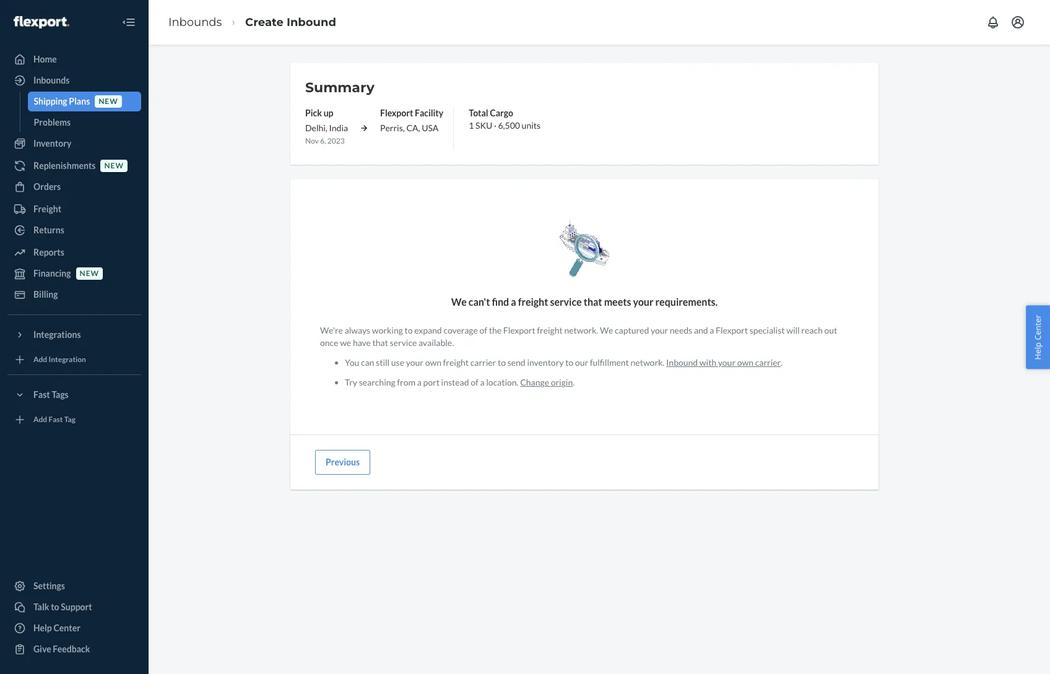 Task type: vqa. For each thing, say whether or not it's contained in the screenshot.
ADD inside the 'link'
yes



Task type: locate. For each thing, give the bounding box(es) containing it.
home
[[33, 54, 57, 64]]

delhi,
[[305, 123, 327, 133]]

new right the "plans"
[[99, 97, 118, 106]]

1 vertical spatial .
[[573, 377, 575, 388]]

0 vertical spatial center
[[1033, 315, 1044, 340]]

of left the
[[480, 325, 487, 336]]

change
[[520, 377, 549, 388]]

help center inside "button"
[[1033, 315, 1044, 360]]

add down fast tags
[[33, 415, 47, 424]]

we
[[451, 296, 467, 308], [600, 325, 613, 336]]

1 vertical spatial of
[[471, 377, 478, 388]]

0 vertical spatial network.
[[564, 325, 598, 336]]

1 horizontal spatial help center
[[1033, 315, 1044, 360]]

new for shipping plans
[[99, 97, 118, 106]]

center
[[1033, 315, 1044, 340], [54, 623, 80, 633]]

2 vertical spatial new
[[80, 269, 99, 278]]

of
[[480, 325, 487, 336], [471, 377, 478, 388]]

0 horizontal spatial that
[[373, 337, 388, 348]]

we're
[[320, 325, 343, 336]]

total
[[469, 108, 488, 119]]

service down working
[[390, 337, 417, 348]]

1 vertical spatial network.
[[631, 357, 665, 368]]

1 horizontal spatial inbounds
[[168, 15, 222, 29]]

new down reports link
[[80, 269, 99, 278]]

inventory
[[527, 357, 564, 368]]

0 horizontal spatial service
[[390, 337, 417, 348]]

inventory
[[33, 138, 71, 149]]

from
[[397, 377, 416, 388]]

0 vertical spatial help
[[1033, 342, 1044, 360]]

1 add from the top
[[33, 355, 47, 364]]

returns link
[[7, 220, 141, 240]]

0 horizontal spatial inbound
[[287, 15, 336, 29]]

inbounds
[[168, 15, 222, 29], [33, 75, 70, 85]]

add integration link
[[7, 350, 141, 370]]

1 vertical spatial help center
[[33, 623, 80, 633]]

fast inside "fast tags" dropdown button
[[33, 390, 50, 400]]

freight
[[33, 204, 61, 214]]

carrier up "location."
[[470, 357, 496, 368]]

we
[[340, 337, 351, 348]]

1 vertical spatial add
[[33, 415, 47, 424]]

network.
[[564, 325, 598, 336], [631, 357, 665, 368]]

2 add from the top
[[33, 415, 47, 424]]

1 vertical spatial inbounds link
[[7, 71, 141, 90]]

1 horizontal spatial inbounds link
[[168, 15, 222, 29]]

integrations
[[33, 329, 81, 340]]

add left "integration"
[[33, 355, 47, 364]]

flexport up perris,
[[380, 108, 413, 119]]

.
[[781, 357, 783, 368], [573, 377, 575, 388]]

flexport inside flexport facility perris, ca, usa
[[380, 108, 413, 119]]

settings link
[[7, 577, 141, 596]]

carrier down specialist
[[755, 357, 781, 368]]

1 own from the left
[[425, 357, 441, 368]]

0 vertical spatial of
[[480, 325, 487, 336]]

help center
[[1033, 315, 1044, 360], [33, 623, 80, 633]]

freight right find
[[518, 296, 548, 308]]

a right find
[[511, 296, 516, 308]]

location.
[[486, 377, 519, 388]]

to inside we're always working to expand coverage of the flexport freight network. we captured your needs and a flexport specialist will reach out once we have that service available.
[[405, 325, 413, 336]]

0 vertical spatial new
[[99, 97, 118, 106]]

flexport
[[380, 108, 413, 119], [503, 325, 535, 336], [716, 325, 748, 336]]

to
[[405, 325, 413, 336], [498, 357, 506, 368], [565, 357, 574, 368], [51, 602, 59, 612]]

0 horizontal spatial center
[[54, 623, 80, 633]]

fast left the tag
[[49, 415, 63, 424]]

shipping
[[34, 96, 67, 107]]

1 horizontal spatial help
[[1033, 342, 1044, 360]]

. down specialist
[[781, 357, 783, 368]]

0 vertical spatial freight
[[518, 296, 548, 308]]

1 vertical spatial freight
[[537, 325, 563, 336]]

we're always working to expand coverage of the flexport freight network. we captured your needs and a flexport specialist will reach out once we have that service available.
[[320, 325, 837, 348]]

service
[[550, 296, 582, 308], [390, 337, 417, 348]]

0 horizontal spatial own
[[425, 357, 441, 368]]

1 vertical spatial new
[[104, 161, 124, 171]]

of right the instead
[[471, 377, 478, 388]]

1 horizontal spatial we
[[600, 325, 613, 336]]

to left our
[[565, 357, 574, 368]]

a left port
[[417, 377, 422, 388]]

open notifications image
[[986, 15, 1001, 30]]

2 carrier from the left
[[755, 357, 781, 368]]

1 vertical spatial service
[[390, 337, 417, 348]]

try
[[345, 377, 357, 388]]

own up port
[[425, 357, 441, 368]]

inbound right create
[[287, 15, 336, 29]]

1 horizontal spatial flexport
[[503, 325, 535, 336]]

0 horizontal spatial .
[[573, 377, 575, 388]]

0 vertical spatial inbounds link
[[168, 15, 222, 29]]

help center link
[[7, 619, 141, 638]]

0 vertical spatial inbounds
[[168, 15, 222, 29]]

we can't find a freight service that meets your requirements.
[[451, 296, 718, 308]]

new
[[99, 97, 118, 106], [104, 161, 124, 171], [80, 269, 99, 278]]

and
[[694, 325, 708, 336]]

your inside we're always working to expand coverage of the flexport freight network. we captured your needs and a flexport specialist will reach out once we have that service available.
[[651, 325, 668, 336]]

flexport right the
[[503, 325, 535, 336]]

fast tags
[[33, 390, 69, 400]]

previous button
[[315, 450, 370, 475]]

network. down we can't find a freight service that meets your requirements.
[[564, 325, 598, 336]]

. down you can still use your own freight carrier to send inventory to our fulfillment network. inbound with your own carrier .
[[573, 377, 575, 388]]

1 horizontal spatial of
[[480, 325, 487, 336]]

0 vertical spatial add
[[33, 355, 47, 364]]

replenishments
[[33, 160, 96, 171]]

always
[[345, 325, 370, 336]]

a inside we're always working to expand coverage of the flexport freight network. we captured your needs and a flexport specialist will reach out once we have that service available.
[[710, 325, 714, 336]]

create
[[245, 15, 284, 29]]

a right the "and"
[[710, 325, 714, 336]]

flexport right the "and"
[[716, 325, 748, 336]]

help
[[1033, 342, 1044, 360], [33, 623, 52, 633]]

integrations button
[[7, 325, 141, 345]]

new up orders link
[[104, 161, 124, 171]]

problems link
[[28, 113, 141, 133]]

open account menu image
[[1011, 15, 1025, 30]]

1 vertical spatial center
[[54, 623, 80, 633]]

summary
[[305, 79, 375, 96]]

1 vertical spatial fast
[[49, 415, 63, 424]]

that down working
[[373, 337, 388, 348]]

orders link
[[7, 177, 141, 197]]

inbounds link
[[168, 15, 222, 29], [7, 71, 141, 90]]

that
[[584, 296, 602, 308], [373, 337, 388, 348]]

1 horizontal spatial that
[[584, 296, 602, 308]]

we left can't
[[451, 296, 467, 308]]

reports
[[33, 247, 64, 258]]

0 horizontal spatial inbounds
[[33, 75, 70, 85]]

network. inside we're always working to expand coverage of the flexport freight network. we captured your needs and a flexport specialist will reach out once we have that service available.
[[564, 325, 598, 336]]

1 vertical spatial inbound
[[666, 357, 698, 368]]

we left captured
[[600, 325, 613, 336]]

add for add fast tag
[[33, 415, 47, 424]]

of inside we're always working to expand coverage of the flexport freight network. we captured your needs and a flexport specialist will reach out once we have that service available.
[[480, 325, 487, 336]]

find
[[492, 296, 509, 308]]

service inside we're always working to expand coverage of the flexport freight network. we captured your needs and a flexport specialist will reach out once we have that service available.
[[390, 337, 417, 348]]

fast left the tags
[[33, 390, 50, 400]]

own right with
[[737, 357, 754, 368]]

to left expand
[[405, 325, 413, 336]]

reach
[[802, 325, 823, 336]]

0 horizontal spatial help center
[[33, 623, 80, 633]]

instead
[[441, 377, 469, 388]]

0 vertical spatial help center
[[1033, 315, 1044, 360]]

plans
[[69, 96, 90, 107]]

feedback
[[53, 644, 90, 655]]

to right talk at the bottom
[[51, 602, 59, 612]]

1 horizontal spatial network.
[[631, 357, 665, 368]]

0 horizontal spatial network.
[[564, 325, 598, 336]]

expand
[[414, 325, 442, 336]]

your left needs
[[651, 325, 668, 336]]

try searching from a port instead of a location. change origin .
[[345, 377, 575, 388]]

freight inside we're always working to expand coverage of the flexport freight network. we captured your needs and a flexport specialist will reach out once we have that service available.
[[537, 325, 563, 336]]

that left meets
[[584, 296, 602, 308]]

own
[[425, 357, 441, 368], [737, 357, 754, 368]]

1 horizontal spatial service
[[550, 296, 582, 308]]

service up we're always working to expand coverage of the flexport freight network. we captured your needs and a flexport specialist will reach out once we have that service available.
[[550, 296, 582, 308]]

help inside "button"
[[1033, 342, 1044, 360]]

total cargo 1 sku · 6,500 units
[[469, 108, 541, 131]]

0 horizontal spatial carrier
[[470, 357, 496, 368]]

have
[[353, 337, 371, 348]]

home link
[[7, 50, 141, 69]]

working
[[372, 325, 403, 336]]

inbound
[[287, 15, 336, 29], [666, 357, 698, 368]]

freight
[[518, 296, 548, 308], [537, 325, 563, 336], [443, 357, 469, 368]]

create inbound
[[245, 15, 336, 29]]

0 vertical spatial .
[[781, 357, 783, 368]]

your
[[633, 296, 654, 308], [651, 325, 668, 336], [406, 357, 424, 368], [718, 357, 736, 368]]

inbound inside breadcrumbs navigation
[[287, 15, 336, 29]]

1 vertical spatial we
[[600, 325, 613, 336]]

1 vertical spatial that
[[373, 337, 388, 348]]

inbound left with
[[666, 357, 698, 368]]

1 horizontal spatial carrier
[[755, 357, 781, 368]]

1 horizontal spatial center
[[1033, 315, 1044, 340]]

a
[[511, 296, 516, 308], [710, 325, 714, 336], [417, 377, 422, 388], [480, 377, 485, 388]]

of for a
[[471, 377, 478, 388]]

freight up the instead
[[443, 357, 469, 368]]

to inside 'talk to support' button
[[51, 602, 59, 612]]

network. down captured
[[631, 357, 665, 368]]

add fast tag
[[33, 415, 75, 424]]

1 horizontal spatial own
[[737, 357, 754, 368]]

0 horizontal spatial flexport
[[380, 108, 413, 119]]

0 vertical spatial we
[[451, 296, 467, 308]]

1 vertical spatial help
[[33, 623, 52, 633]]

0 horizontal spatial of
[[471, 377, 478, 388]]

6,500
[[498, 120, 520, 131]]

0 vertical spatial fast
[[33, 390, 50, 400]]

freight up inventory
[[537, 325, 563, 336]]

0 horizontal spatial inbounds link
[[7, 71, 141, 90]]

port
[[423, 377, 440, 388]]

0 vertical spatial inbound
[[287, 15, 336, 29]]

facility
[[415, 108, 444, 119]]

sku
[[476, 120, 492, 131]]

2 vertical spatial freight
[[443, 357, 469, 368]]



Task type: describe. For each thing, give the bounding box(es) containing it.
6,
[[320, 136, 326, 146]]

fast inside add fast tag link
[[49, 415, 63, 424]]

available.
[[419, 337, 454, 348]]

2023
[[327, 136, 345, 146]]

meets
[[604, 296, 631, 308]]

talk to support button
[[7, 598, 141, 617]]

add integration
[[33, 355, 86, 364]]

needs
[[670, 325, 692, 336]]

a left "location."
[[480, 377, 485, 388]]

give feedback button
[[7, 640, 141, 659]]

help center button
[[1026, 305, 1050, 369]]

india
[[329, 123, 348, 133]]

0 horizontal spatial help
[[33, 623, 52, 633]]

orders
[[33, 181, 61, 192]]

new for financing
[[80, 269, 99, 278]]

integration
[[49, 355, 86, 364]]

shipping plans
[[34, 96, 90, 107]]

your right with
[[718, 357, 736, 368]]

give feedback
[[33, 644, 90, 655]]

with
[[700, 357, 717, 368]]

inbounds inside breadcrumbs navigation
[[168, 15, 222, 29]]

perris,
[[380, 123, 405, 133]]

fast tags button
[[7, 385, 141, 405]]

can
[[361, 357, 374, 368]]

freight link
[[7, 199, 141, 219]]

support
[[61, 602, 92, 612]]

new for replenishments
[[104, 161, 124, 171]]

pick
[[305, 108, 322, 119]]

you
[[345, 357, 359, 368]]

captured
[[615, 325, 649, 336]]

billing link
[[7, 285, 141, 305]]

your right meets
[[633, 296, 654, 308]]

units
[[522, 120, 541, 131]]

·
[[494, 120, 496, 131]]

your right use
[[406, 357, 424, 368]]

0 vertical spatial that
[[584, 296, 602, 308]]

nov
[[305, 136, 319, 146]]

ca,
[[406, 123, 420, 133]]

breadcrumbs navigation
[[159, 4, 346, 40]]

1 horizontal spatial inbound
[[666, 357, 698, 368]]

tag
[[64, 415, 75, 424]]

can't
[[469, 296, 490, 308]]

1 carrier from the left
[[470, 357, 496, 368]]

flexport logo image
[[14, 16, 69, 28]]

add fast tag link
[[7, 410, 141, 430]]

specialist
[[750, 325, 785, 336]]

usa
[[422, 123, 439, 133]]

2 horizontal spatial flexport
[[716, 325, 748, 336]]

to left send
[[498, 357, 506, 368]]

send
[[508, 357, 526, 368]]

pick up delhi, india nov 6, 2023
[[305, 108, 348, 146]]

out
[[824, 325, 837, 336]]

searching
[[359, 377, 395, 388]]

cargo
[[490, 108, 513, 119]]

returns
[[33, 225, 64, 235]]

talk to support
[[33, 602, 92, 612]]

create inbound link
[[245, 15, 336, 29]]

still
[[376, 357, 390, 368]]

we inside we're always working to expand coverage of the flexport freight network. we captured your needs and a flexport specialist will reach out once we have that service available.
[[600, 325, 613, 336]]

fulfillment
[[590, 357, 629, 368]]

of for the
[[480, 325, 487, 336]]

add for add integration
[[33, 355, 47, 364]]

previous
[[326, 457, 360, 467]]

the
[[489, 325, 502, 336]]

once
[[320, 337, 338, 348]]

close navigation image
[[121, 15, 136, 30]]

talk
[[33, 602, 49, 612]]

settings
[[33, 581, 65, 591]]

0 vertical spatial service
[[550, 296, 582, 308]]

tags
[[52, 390, 69, 400]]

up
[[324, 108, 333, 119]]

flexport facility perris, ca, usa
[[380, 108, 444, 133]]

inbound with your own carrier button
[[666, 357, 781, 369]]

financing
[[33, 268, 71, 279]]

that inside we're always working to expand coverage of the flexport freight network. we captured your needs and a flexport specialist will reach out once we have that service available.
[[373, 337, 388, 348]]

1 vertical spatial inbounds
[[33, 75, 70, 85]]

0 horizontal spatial we
[[451, 296, 467, 308]]

coverage
[[444, 325, 478, 336]]

our
[[575, 357, 588, 368]]

problems
[[34, 117, 71, 128]]

use
[[391, 357, 404, 368]]

inventory link
[[7, 134, 141, 154]]

1 horizontal spatial .
[[781, 357, 783, 368]]

origin
[[551, 377, 573, 388]]

billing
[[33, 289, 58, 300]]

you can still use your own freight carrier to send inventory to our fulfillment network. inbound with your own carrier .
[[345, 357, 783, 368]]

2 own from the left
[[737, 357, 754, 368]]

center inside "button"
[[1033, 315, 1044, 340]]

give
[[33, 644, 51, 655]]



